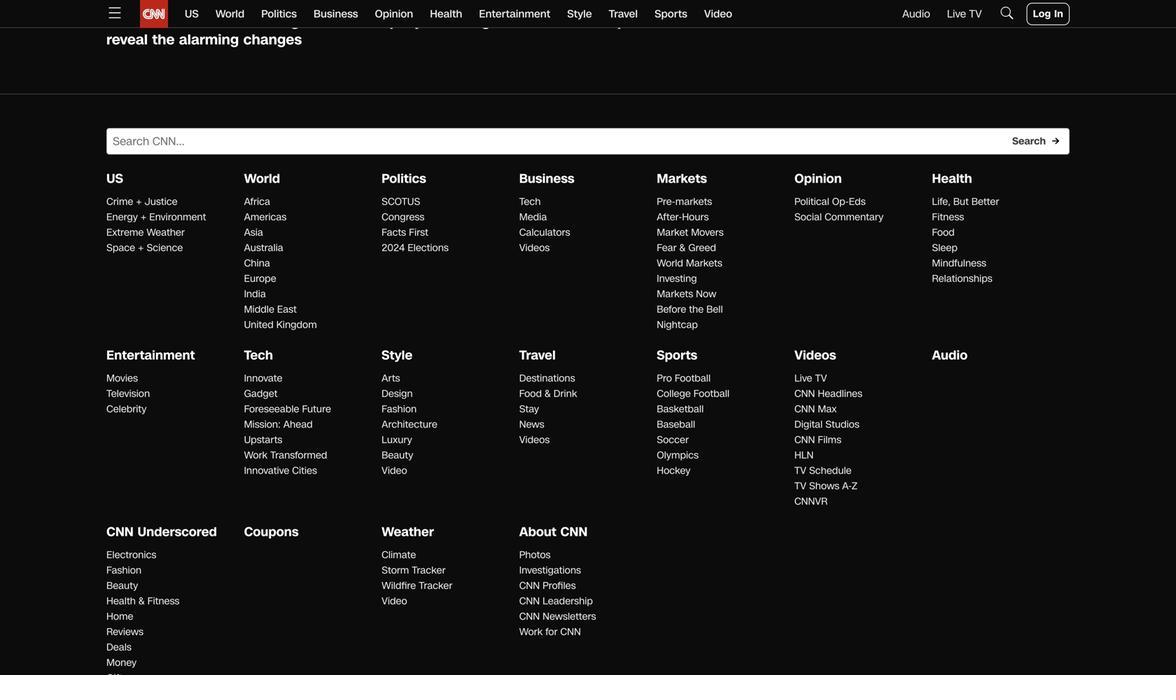 Task type: vqa. For each thing, say whether or not it's contained in the screenshot.


Task type: describe. For each thing, give the bounding box(es) containing it.
destinations link
[[519, 372, 575, 385]]

world inside pre-markets after-hours market movers fear & greed world markets investing markets now before the bell nightcap
[[657, 257, 683, 270]]

life, but better fitness food sleep mindfulness relationships
[[932, 195, 999, 286]]

fashion inside arts design fashion architecture luxury beauty video
[[382, 403, 417, 416]]

sleep link
[[932, 241, 958, 255]]

1 vertical spatial world link
[[244, 170, 280, 188]]

pro football college football basketball baseball soccer olympics hockey
[[657, 372, 729, 478]]

olympics link
[[657, 449, 699, 462]]

americas
[[244, 210, 286, 224]]

0 vertical spatial world link
[[215, 0, 244, 28]]

upstarts link
[[244, 433, 282, 447]]

justice
[[145, 195, 177, 209]]

olympics
[[657, 449, 699, 462]]

0 vertical spatial live tv link
[[947, 7, 982, 21]]

media link
[[519, 210, 547, 224]]

australia
[[244, 241, 283, 255]]

0 horizontal spatial tech link
[[244, 347, 273, 364]]

fear
[[657, 241, 677, 255]]

relationships link
[[932, 272, 992, 286]]

1 vertical spatial opinion
[[794, 170, 842, 188]]

nightcap link
[[657, 318, 698, 332]]

0 vertical spatial markets
[[657, 170, 707, 188]]

1 horizontal spatial audio link
[[932, 347, 968, 364]]

cnn up hln link
[[794, 433, 815, 447]]

east
[[277, 303, 297, 316]]

log in
[[1033, 7, 1063, 21]]

africa link
[[244, 195, 270, 209]]

videos inside tech media calculators videos
[[519, 241, 550, 255]]

reviews
[[106, 626, 144, 639]]

australia link
[[244, 241, 283, 255]]

1 vertical spatial travel
[[519, 347, 556, 364]]

0 vertical spatial video link
[[704, 0, 732, 28]]

shows
[[809, 480, 839, 493]]

1 vertical spatial videos
[[794, 347, 836, 364]]

africa
[[244, 195, 270, 209]]

1 vertical spatial football
[[694, 387, 729, 401]]

0 vertical spatial entertainment
[[479, 7, 550, 21]]

cnn headlines link
[[794, 387, 862, 401]]

0 horizontal spatial audio link
[[902, 7, 930, 21]]

arts
[[382, 372, 400, 385]]

2 vertical spatial videos link
[[519, 433, 550, 447]]

space
[[106, 241, 135, 255]]

cnn down investigations
[[519, 579, 540, 593]]

0 vertical spatial tracker
[[412, 564, 446, 578]]

weather inside crime + justice energy + environment extreme weather space + science
[[147, 226, 185, 239]]

innovative
[[244, 464, 289, 478]]

investigations
[[519, 564, 581, 578]]

pre-markets link
[[657, 195, 712, 209]]

middle east link
[[244, 303, 297, 316]]

health & fitness link
[[106, 595, 179, 608]]

movies television celebrity
[[106, 372, 150, 416]]

movies
[[106, 372, 138, 385]]

congress
[[382, 210, 424, 224]]

work inside innovate gadget foreseeable future mission: ahead upstarts work transformed innovative cities
[[244, 449, 268, 462]]

before
[[657, 303, 686, 316]]

fashion inside electronics fashion beauty health & fitness home reviews deals money
[[106, 564, 141, 578]]

1 vertical spatial opinion link
[[794, 170, 842, 188]]

cnn films link
[[794, 433, 841, 447]]

0 vertical spatial business link
[[314, 0, 358, 28]]

& inside pre-markets after-hours market movers fear & greed world markets investing markets now before the bell nightcap
[[679, 241, 686, 255]]

bell
[[706, 303, 723, 316]]

greenland's
[[204, 12, 286, 32]]

fear & greed link
[[657, 241, 716, 255]]

& inside electronics fashion beauty health & fitness home reviews deals money
[[138, 595, 145, 608]]

movers
[[691, 226, 724, 239]]

arts link
[[382, 372, 400, 385]]

climate
[[382, 549, 416, 562]]

relationships
[[932, 272, 992, 286]]

the inside "thousands of greenland's glaciers are rapidly shrinking. before-and-after photos reveal the alarming changes"
[[152, 30, 175, 50]]

0 horizontal spatial opinion link
[[375, 0, 413, 28]]

political op-eds social commentary
[[794, 195, 883, 224]]

college
[[657, 387, 691, 401]]

0 vertical spatial +
[[136, 195, 142, 209]]

search icon image
[[999, 4, 1015, 21]]

cnn up work for cnn link
[[519, 610, 540, 624]]

wildfire tracker link
[[382, 579, 452, 593]]

0 vertical spatial tech link
[[519, 195, 541, 209]]

cnn up electronics
[[106, 524, 134, 541]]

middle
[[244, 303, 274, 316]]

photos
[[519, 549, 551, 562]]

innovate gadget foreseeable future mission: ahead upstarts work transformed innovative cities
[[244, 372, 331, 478]]

mission: ahead link
[[244, 418, 313, 432]]

and-
[[549, 12, 580, 32]]

0 horizontal spatial style link
[[382, 347, 412, 364]]

are
[[349, 12, 371, 32]]

1 vertical spatial politics link
[[382, 170, 426, 188]]

0 vertical spatial politics link
[[261, 0, 297, 28]]

0 vertical spatial health link
[[430, 0, 462, 28]]

newsletters
[[543, 610, 596, 624]]

scotus congress facts first 2024 elections
[[382, 195, 449, 255]]

tech for tech
[[244, 347, 273, 364]]

cities
[[292, 464, 317, 478]]

profiles
[[543, 579, 576, 593]]

calculators link
[[519, 226, 570, 239]]

0 vertical spatial health
[[430, 7, 462, 21]]

stay
[[519, 403, 539, 416]]

open menu icon image
[[106, 4, 123, 21]]

soccer link
[[657, 433, 689, 447]]

news
[[519, 418, 544, 432]]

cnn up cnn max link
[[794, 387, 815, 401]]

0 vertical spatial style
[[567, 7, 592, 21]]

about cnn
[[519, 524, 588, 541]]

media
[[519, 210, 547, 224]]

1 vertical spatial us link
[[106, 170, 123, 188]]

elections
[[408, 241, 449, 255]]

stay link
[[519, 403, 539, 416]]

1 horizontal spatial business link
[[519, 170, 574, 188]]

eds
[[849, 195, 866, 209]]

work inside photos investigations cnn profiles cnn leadership cnn newsletters work for cnn
[[519, 626, 543, 639]]

2 horizontal spatial health
[[932, 170, 972, 188]]

markets now link
[[657, 287, 716, 301]]

asia
[[244, 226, 263, 239]]

united kingdom link
[[244, 318, 317, 332]]

fitness inside electronics fashion beauty health & fitness home reviews deals money
[[147, 595, 179, 608]]

1 horizontal spatial style link
[[567, 0, 592, 28]]

tech for tech media calculators videos
[[519, 195, 541, 209]]

1 horizontal spatial health link
[[932, 170, 972, 188]]

television
[[106, 387, 150, 401]]

first
[[409, 226, 428, 239]]

pro
[[657, 372, 672, 385]]

1 horizontal spatial us link
[[185, 0, 199, 28]]

tv left search icon
[[969, 7, 982, 21]]

social commentary link
[[794, 210, 883, 224]]

1 vertical spatial markets
[[686, 257, 722, 270]]

hockey link
[[657, 464, 690, 478]]

cnn up digital on the right
[[794, 403, 815, 416]]

0 horizontal spatial business
[[314, 7, 358, 21]]

movies link
[[106, 372, 138, 385]]

money
[[106, 656, 137, 670]]

storm
[[382, 564, 409, 578]]

0 vertical spatial travel link
[[609, 0, 638, 28]]

0 horizontal spatial travel link
[[519, 347, 556, 364]]

news link
[[519, 418, 544, 432]]

pre-
[[657, 195, 675, 209]]

live tv cnn headlines cnn max digital studios cnn films hln tv schedule tv shows a-z cnnvr
[[794, 372, 862, 509]]

now
[[696, 287, 716, 301]]

cnnvr
[[794, 495, 828, 509]]

beauty inside electronics fashion beauty health & fitness home reviews deals money
[[106, 579, 138, 593]]

tv down the hln
[[794, 464, 806, 478]]

world for bottommost world link
[[244, 170, 280, 188]]

nightcap
[[657, 318, 698, 332]]

2 vertical spatial video link
[[382, 595, 407, 608]]



Task type: locate. For each thing, give the bounding box(es) containing it.
0 vertical spatial business
[[314, 7, 358, 21]]

0 vertical spatial us
[[185, 7, 199, 21]]

opinion up political at top
[[794, 170, 842, 188]]

0 vertical spatial us link
[[185, 0, 199, 28]]

1 vertical spatial travel link
[[519, 347, 556, 364]]

1 horizontal spatial fashion
[[382, 403, 417, 416]]

1 vertical spatial sports
[[657, 347, 697, 364]]

live inside live tv cnn headlines cnn max digital studios cnn films hln tv schedule tv shows a-z cnnvr
[[794, 372, 812, 385]]

1 vertical spatial entertainment link
[[106, 347, 195, 364]]

us for the right us link
[[185, 7, 199, 21]]

0 horizontal spatial fashion
[[106, 564, 141, 578]]

1 horizontal spatial business
[[519, 170, 574, 188]]

better
[[971, 195, 999, 209]]

food link
[[932, 226, 955, 239]]

football up college football link in the bottom of the page
[[675, 372, 711, 385]]

health link right rapidly
[[430, 0, 462, 28]]

work down upstarts
[[244, 449, 268, 462]]

style link right "before-"
[[567, 0, 592, 28]]

& down destinations link
[[545, 387, 551, 401]]

style right "before-"
[[567, 7, 592, 21]]

scotus link
[[382, 195, 420, 209]]

weather up climate
[[382, 524, 434, 541]]

fashion down design
[[382, 403, 417, 416]]

changes
[[243, 30, 302, 50]]

0 horizontal spatial style
[[382, 347, 412, 364]]

politics
[[261, 7, 297, 21], [382, 170, 426, 188]]

beauty link down luxury
[[382, 449, 413, 462]]

extreme
[[106, 226, 144, 239]]

world link up africa
[[244, 170, 280, 188]]

facts first link
[[382, 226, 428, 239]]

kingdom
[[276, 318, 317, 332]]

1 horizontal spatial &
[[545, 387, 551, 401]]

1 vertical spatial weather
[[382, 524, 434, 541]]

live tv link up cnn headlines link
[[794, 372, 827, 385]]

travel link up destinations
[[519, 347, 556, 364]]

1 vertical spatial style
[[382, 347, 412, 364]]

1 vertical spatial politics
[[382, 170, 426, 188]]

+ down extreme weather link
[[138, 241, 144, 255]]

tv schedule link
[[794, 464, 852, 478]]

max
[[818, 403, 837, 416]]

health link up but
[[932, 170, 972, 188]]

1 horizontal spatial us
[[185, 7, 199, 21]]

transformed
[[270, 449, 327, 462]]

photos link
[[519, 549, 551, 562]]

world down fear
[[657, 257, 683, 270]]

coupons link
[[244, 524, 299, 541]]

fashion link down electronics link
[[106, 564, 141, 578]]

0 horizontal spatial live tv link
[[794, 372, 827, 385]]

2 vertical spatial videos
[[519, 433, 550, 447]]

fashion link down design
[[382, 403, 417, 416]]

food inside life, but better fitness food sleep mindfulness relationships
[[932, 226, 955, 239]]

0 vertical spatial sports link
[[655, 0, 687, 28]]

politics for bottom politics link
[[382, 170, 426, 188]]

1 vertical spatial beauty link
[[106, 579, 138, 593]]

celebrity link
[[106, 403, 147, 416]]

1 vertical spatial fitness
[[147, 595, 179, 608]]

0 vertical spatial travel
[[609, 7, 638, 21]]

1 horizontal spatial beauty link
[[382, 449, 413, 462]]

calculators
[[519, 226, 570, 239]]

rapidly
[[376, 12, 423, 32]]

reveal
[[106, 30, 148, 50]]

video inside climate storm tracker wildfire tracker video
[[382, 595, 407, 608]]

entertainment
[[479, 7, 550, 21], [106, 347, 195, 364]]

social
[[794, 210, 822, 224]]

style up arts
[[382, 347, 412, 364]]

food inside destinations food & drink stay news videos
[[519, 387, 542, 401]]

markets down greed
[[686, 257, 722, 270]]

football down pro football link
[[694, 387, 729, 401]]

2 vertical spatial world
[[657, 257, 683, 270]]

Search search field
[[106, 128, 1070, 155]]

style
[[567, 7, 592, 21], [382, 347, 412, 364]]

before the bell link
[[657, 303, 723, 316]]

live for live tv cnn headlines cnn max digital studios cnn films hln tv schedule tv shows a-z cnnvr
[[794, 372, 812, 385]]

the down markets now link
[[689, 303, 704, 316]]

photos
[[617, 12, 665, 32]]

1 vertical spatial sports link
[[657, 347, 697, 364]]

world up africa
[[244, 170, 280, 188]]

sports for the top sports link
[[655, 7, 687, 21]]

+ down crime + justice link
[[141, 210, 146, 224]]

china
[[244, 257, 270, 270]]

storm tracker link
[[382, 564, 446, 578]]

world link
[[215, 0, 244, 28], [244, 170, 280, 188]]

fitness inside life, but better fitness food sleep mindfulness relationships
[[932, 210, 964, 224]]

1 vertical spatial live
[[794, 372, 812, 385]]

beauty up health & fitness link
[[106, 579, 138, 593]]

world for topmost world link
[[215, 7, 244, 21]]

health up but
[[932, 170, 972, 188]]

studios
[[825, 418, 859, 432]]

1 horizontal spatial beauty
[[382, 449, 413, 462]]

videos link up cnn headlines link
[[794, 347, 836, 364]]

cnn max link
[[794, 403, 837, 416]]

0 horizontal spatial food
[[519, 387, 542, 401]]

videos link
[[519, 241, 550, 255], [794, 347, 836, 364], [519, 433, 550, 447]]

cnn down cnn profiles link
[[519, 595, 540, 608]]

1 horizontal spatial fitness
[[932, 210, 964, 224]]

cnn right about
[[560, 524, 588, 541]]

us up alarming
[[185, 7, 199, 21]]

hours
[[682, 210, 709, 224]]

television link
[[106, 387, 150, 401]]

0 horizontal spatial beauty
[[106, 579, 138, 593]]

opinion link right are
[[375, 0, 413, 28]]

videos down 'news' link
[[519, 433, 550, 447]]

0 vertical spatial beauty link
[[382, 449, 413, 462]]

tech up innovate link
[[244, 347, 273, 364]]

beauty down luxury
[[382, 449, 413, 462]]

video inside arts design fashion architecture luxury beauty video
[[382, 464, 407, 478]]

business left rapidly
[[314, 7, 358, 21]]

digital
[[794, 418, 823, 432]]

of
[[186, 12, 199, 32]]

business link left rapidly
[[314, 0, 358, 28]]

future
[[302, 403, 331, 416]]

1 vertical spatial audio link
[[932, 347, 968, 364]]

destinations
[[519, 372, 575, 385]]

weather up science
[[147, 226, 185, 239]]

0 horizontal spatial fitness
[[147, 595, 179, 608]]

videos down calculators link
[[519, 241, 550, 255]]

football
[[675, 372, 711, 385], [694, 387, 729, 401]]

scotus
[[382, 195, 420, 209]]

tech inside tech media calculators videos
[[519, 195, 541, 209]]

0 vertical spatial the
[[152, 30, 175, 50]]

travel right and-
[[609, 7, 638, 21]]

cnn
[[794, 387, 815, 401], [794, 403, 815, 416], [794, 433, 815, 447], [106, 524, 134, 541], [560, 524, 588, 541], [519, 579, 540, 593], [519, 595, 540, 608], [519, 610, 540, 624], [560, 626, 581, 639]]

tracker up wildfire tracker "link"
[[412, 564, 446, 578]]

0 vertical spatial sports
[[655, 7, 687, 21]]

0 horizontal spatial beauty link
[[106, 579, 138, 593]]

climate storm tracker wildfire tracker video
[[382, 549, 452, 608]]

0 vertical spatial world
[[215, 7, 244, 21]]

+
[[136, 195, 142, 209], [141, 210, 146, 224], [138, 241, 144, 255]]

tracker down 'storm tracker' link
[[419, 579, 452, 593]]

1 horizontal spatial style
[[567, 7, 592, 21]]

schedule
[[809, 464, 852, 478]]

0 horizontal spatial &
[[138, 595, 145, 608]]

0 vertical spatial opinion
[[375, 7, 413, 21]]

but
[[953, 195, 969, 209]]

1 vertical spatial fashion link
[[106, 564, 141, 578]]

style link
[[567, 0, 592, 28], [382, 347, 412, 364]]

cnn newsletters link
[[519, 610, 596, 624]]

crime + justice energy + environment extreme weather space + science
[[106, 195, 206, 255]]

tech link up media link
[[519, 195, 541, 209]]

opinion right are
[[375, 7, 413, 21]]

environment
[[149, 210, 206, 224]]

z
[[852, 480, 857, 493]]

ui arrow right thick image
[[1051, 137, 1060, 145]]

politics link up changes
[[261, 0, 297, 28]]

0 horizontal spatial politics
[[261, 7, 297, 21]]

1 vertical spatial fashion
[[106, 564, 141, 578]]

politics link
[[261, 0, 297, 28], [382, 170, 426, 188]]

world up alarming
[[215, 7, 244, 21]]

1 vertical spatial video
[[382, 464, 407, 478]]

0 vertical spatial video
[[704, 7, 732, 21]]

beauty inside arts design fashion architecture luxury beauty video
[[382, 449, 413, 462]]

0 horizontal spatial tech
[[244, 347, 273, 364]]

politics up scotus at top
[[382, 170, 426, 188]]

sports for the bottom sports link
[[657, 347, 697, 364]]

wildfire
[[382, 579, 416, 593]]

markets up pre-markets link
[[657, 170, 707, 188]]

0 horizontal spatial live
[[794, 372, 812, 385]]

business link up media link
[[519, 170, 574, 188]]

commentary
[[825, 210, 883, 224]]

weather link
[[382, 524, 434, 541]]

tv up "cnnvr"
[[794, 480, 806, 493]]

health up home
[[106, 595, 136, 608]]

live left search icon
[[947, 7, 966, 21]]

basketball
[[657, 403, 704, 416]]

2 vertical spatial video
[[382, 595, 407, 608]]

world link up alarming
[[215, 0, 244, 28]]

0 horizontal spatial fashion link
[[106, 564, 141, 578]]

politics for the topmost politics link
[[261, 7, 297, 21]]

sleep
[[932, 241, 958, 255]]

1 vertical spatial style link
[[382, 347, 412, 364]]

reviews link
[[106, 626, 144, 639]]

0 vertical spatial live
[[947, 7, 966, 21]]

Search text field
[[106, 128, 1070, 155]]

live up cnn headlines link
[[794, 372, 812, 385]]

1 vertical spatial live tv link
[[794, 372, 827, 385]]

1 vertical spatial health link
[[932, 170, 972, 188]]

live tv link left search icon
[[947, 7, 982, 21]]

travel up destinations
[[519, 347, 556, 364]]

0 horizontal spatial entertainment
[[106, 347, 195, 364]]

0 vertical spatial style link
[[567, 0, 592, 28]]

energy + environment link
[[106, 210, 206, 224]]

0 vertical spatial beauty
[[382, 449, 413, 462]]

mindfulness
[[932, 257, 986, 270]]

style link up arts
[[382, 347, 412, 364]]

0 vertical spatial weather
[[147, 226, 185, 239]]

0 horizontal spatial business link
[[314, 0, 358, 28]]

& up reviews link
[[138, 595, 145, 608]]

travel
[[609, 7, 638, 21], [519, 347, 556, 364]]

photos investigations cnn profiles cnn leadership cnn newsletters work for cnn
[[519, 549, 596, 639]]

& right fear
[[679, 241, 686, 255]]

0 vertical spatial fashion link
[[382, 403, 417, 416]]

1 vertical spatial business
[[519, 170, 574, 188]]

2 vertical spatial health
[[106, 595, 136, 608]]

1 vertical spatial health
[[932, 170, 972, 188]]

1 vertical spatial video link
[[382, 464, 407, 478]]

business up media link
[[519, 170, 574, 188]]

1 horizontal spatial travel
[[609, 7, 638, 21]]

design
[[382, 387, 413, 401]]

1 horizontal spatial work
[[519, 626, 543, 639]]

0 vertical spatial &
[[679, 241, 686, 255]]

india link
[[244, 287, 266, 301]]

underscored
[[138, 524, 217, 541]]

+ right crime
[[136, 195, 142, 209]]

1 vertical spatial videos link
[[794, 347, 836, 364]]

0 vertical spatial football
[[675, 372, 711, 385]]

greed
[[688, 241, 716, 255]]

tech link up innovate link
[[244, 347, 273, 364]]

0 vertical spatial audio
[[902, 7, 930, 21]]

0 vertical spatial fashion
[[382, 403, 417, 416]]

business link
[[314, 0, 358, 28], [519, 170, 574, 188]]

upstarts
[[244, 433, 282, 447]]

life,
[[932, 195, 950, 209]]

fashion down electronics link
[[106, 564, 141, 578]]

fitness link
[[932, 210, 964, 224]]

markets down the investing link on the right top of page
[[657, 287, 693, 301]]

1 vertical spatial +
[[141, 210, 146, 224]]

food up stay link
[[519, 387, 542, 401]]

0 vertical spatial opinion link
[[375, 0, 413, 28]]

videos up cnn headlines link
[[794, 347, 836, 364]]

europe
[[244, 272, 276, 286]]

1 horizontal spatial health
[[430, 7, 462, 21]]

&
[[679, 241, 686, 255], [545, 387, 551, 401], [138, 595, 145, 608]]

food up "sleep"
[[932, 226, 955, 239]]

search
[[1012, 134, 1046, 148]]

1 horizontal spatial politics link
[[382, 170, 426, 188]]

cnn down newsletters
[[560, 626, 581, 639]]

audio
[[902, 7, 930, 21], [932, 347, 968, 364]]

politics link up scotus at top
[[382, 170, 426, 188]]

0 horizontal spatial weather
[[147, 226, 185, 239]]

the left the of
[[152, 30, 175, 50]]

after-
[[657, 210, 682, 224]]

us up crime
[[106, 170, 123, 188]]

2 vertical spatial +
[[138, 241, 144, 255]]

health right rapidly
[[430, 7, 462, 21]]

1 horizontal spatial live tv link
[[947, 7, 982, 21]]

cnn underscored
[[106, 524, 217, 541]]

videos inside destinations food & drink stay news videos
[[519, 433, 550, 447]]

americas link
[[244, 210, 286, 224]]

mindfulness link
[[932, 257, 986, 270]]

us for bottommost us link
[[106, 170, 123, 188]]

health link
[[430, 0, 462, 28], [932, 170, 972, 188]]

drink
[[554, 387, 577, 401]]

innovate link
[[244, 372, 282, 385]]

about cnn link
[[519, 524, 588, 541]]

0 horizontal spatial us link
[[106, 170, 123, 188]]

us link up alarming
[[185, 0, 199, 28]]

1 vertical spatial entertainment
[[106, 347, 195, 364]]

1 vertical spatial tracker
[[419, 579, 452, 593]]

food & drink link
[[519, 387, 577, 401]]

0 vertical spatial tech
[[519, 195, 541, 209]]

videos link down 'news' link
[[519, 433, 550, 447]]

live for live tv
[[947, 7, 966, 21]]

food
[[932, 226, 955, 239], [519, 387, 542, 401]]

1 horizontal spatial entertainment link
[[479, 0, 550, 28]]

politics up changes
[[261, 7, 297, 21]]

political
[[794, 195, 829, 209]]

& inside destinations food & drink stay news videos
[[545, 387, 551, 401]]

live tv
[[947, 7, 982, 21]]

tech up media link
[[519, 195, 541, 209]]

health inside electronics fashion beauty health & fitness home reviews deals money
[[106, 595, 136, 608]]

tv up cnn headlines link
[[815, 372, 827, 385]]

work left for
[[519, 626, 543, 639]]

thousands of greenland's glaciers are rapidly shrinking. before-and-after photos reveal the alarming changes link
[[106, 12, 676, 50]]

0 vertical spatial work
[[244, 449, 268, 462]]

opinion link up political at top
[[794, 170, 842, 188]]

baseball link
[[657, 418, 695, 432]]

videos link down calculators link
[[519, 241, 550, 255]]

2 vertical spatial markets
[[657, 287, 693, 301]]

us link up crime
[[106, 170, 123, 188]]

travel link right and-
[[609, 0, 638, 28]]

0 vertical spatial videos link
[[519, 241, 550, 255]]

beauty link up health & fitness link
[[106, 579, 138, 593]]

1 horizontal spatial politics
[[382, 170, 426, 188]]

1 vertical spatial audio
[[932, 347, 968, 364]]

the inside pre-markets after-hours market movers fear & greed world markets investing markets now before the bell nightcap
[[689, 303, 704, 316]]

0 horizontal spatial audio
[[902, 7, 930, 21]]



